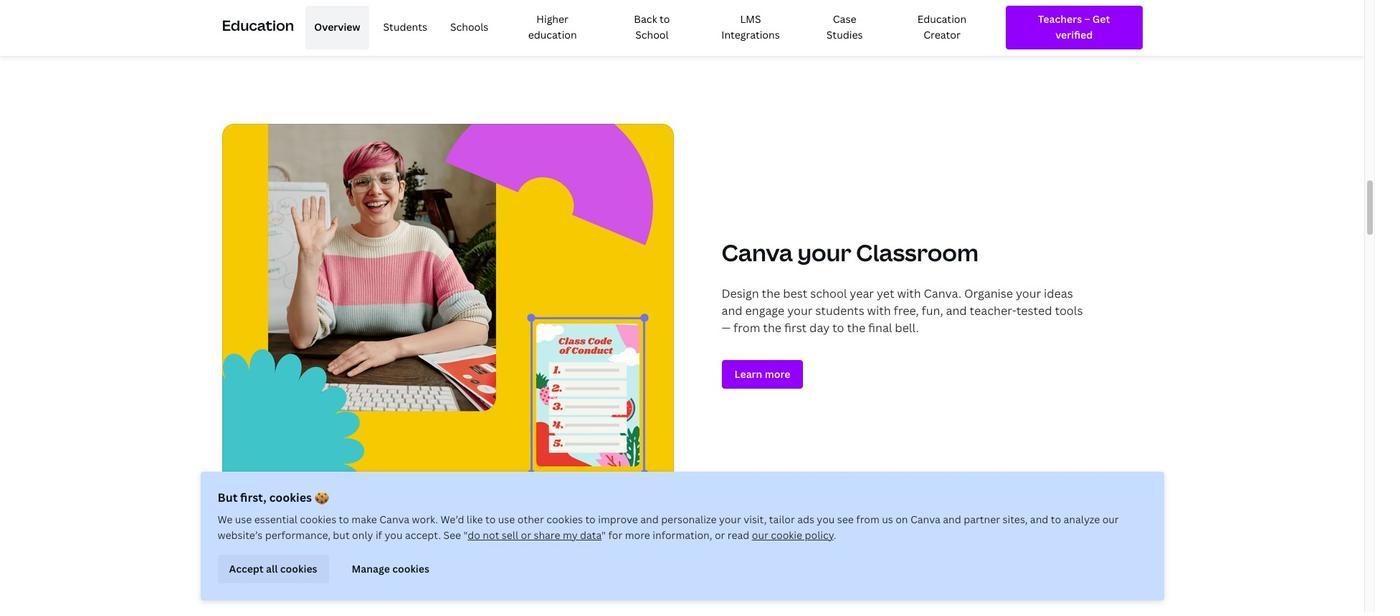 Task type: vqa. For each thing, say whether or not it's contained in the screenshot.
all
yes



Task type: locate. For each thing, give the bounding box(es) containing it.
" inside we use essential cookies to make canva work. we'd like to use other cookies to improve and personalize your visit, tailor ads you see from us on canva and partner sites, and to analyze our website's performance, but only if you accept. see "
[[464, 529, 468, 543]]

you right if at the bottom of the page
[[385, 529, 403, 543]]

1 horizontal spatial our
[[1102, 513, 1119, 527]]

2 use from the left
[[498, 513, 515, 527]]

schools
[[450, 20, 488, 34]]

0 horizontal spatial or
[[521, 529, 531, 543]]

see
[[443, 529, 461, 543]]

menu bar containing higher education
[[300, 6, 994, 49]]

analyze
[[1064, 513, 1100, 527]]

performance,
[[265, 529, 330, 543]]

1 horizontal spatial or
[[715, 529, 725, 543]]

cookies down 🍪
[[300, 513, 336, 527]]

our right analyze
[[1102, 513, 1119, 527]]

manage
[[352, 563, 390, 576]]

the
[[762, 286, 780, 302], [763, 321, 782, 336], [847, 321, 865, 336]]

" left for
[[602, 529, 606, 543]]

canva right on
[[910, 513, 940, 527]]

other
[[517, 513, 544, 527]]

0 vertical spatial from
[[733, 321, 760, 336]]

to up but
[[339, 513, 349, 527]]

fun,
[[922, 303, 943, 319]]

1 vertical spatial from
[[856, 513, 880, 527]]

0 horizontal spatial our
[[752, 529, 768, 543]]

1 horizontal spatial canva
[[722, 238, 793, 268]]

to up data
[[585, 513, 596, 527]]

0 horizontal spatial canva
[[379, 513, 409, 527]]

cookies up my
[[546, 513, 583, 527]]

accept
[[229, 563, 264, 576]]

canva
[[722, 238, 793, 268], [379, 513, 409, 527], [910, 513, 940, 527]]

0 vertical spatial with
[[897, 286, 921, 302]]

lms integrations link
[[702, 6, 800, 49]]

0 vertical spatial you
[[817, 513, 835, 527]]

0 horizontal spatial education
[[222, 16, 294, 35]]

you
[[817, 513, 835, 527], [385, 529, 403, 543]]

and left partner
[[943, 513, 961, 527]]

1 " from the left
[[464, 529, 468, 543]]

1 horizontal spatial with
[[897, 286, 921, 302]]

school
[[635, 28, 669, 42]]

1 vertical spatial you
[[385, 529, 403, 543]]

year
[[850, 286, 874, 302]]

0 vertical spatial our
[[1102, 513, 1119, 527]]

read
[[728, 529, 749, 543]]

students
[[383, 20, 427, 34]]

accept all cookies
[[229, 563, 317, 576]]

use up website's
[[235, 513, 252, 527]]

our cookie policy link
[[752, 529, 834, 543]]

and up do not sell or share my data " for more information, or read our cookie policy . at bottom
[[640, 513, 659, 527]]

from left us
[[856, 513, 880, 527]]

1 horizontal spatial education
[[918, 12, 967, 26]]

your up read
[[719, 513, 741, 527]]

use
[[235, 513, 252, 527], [498, 513, 515, 527]]

lms integrations
[[721, 12, 780, 42]]

final
[[868, 321, 892, 336]]

menu bar
[[300, 6, 994, 49]]

we
[[218, 513, 233, 527]]

cookie
[[771, 529, 802, 543]]

you up policy
[[817, 513, 835, 527]]

1 horizontal spatial from
[[856, 513, 880, 527]]

to right back
[[660, 12, 670, 26]]

our inside we use essential cookies to make canva work. we'd like to use other cookies to improve and personalize your visit, tailor ads you see from us on canva and partner sites, and to analyze our website's performance, but only if you accept. see "
[[1102, 513, 1119, 527]]

from
[[733, 321, 760, 336], [856, 513, 880, 527]]

0 horizontal spatial from
[[733, 321, 760, 336]]

or left read
[[715, 529, 725, 543]]

2 or from the left
[[715, 529, 725, 543]]

on
[[896, 513, 908, 527]]

to
[[660, 12, 670, 26], [832, 321, 844, 336], [339, 513, 349, 527], [485, 513, 496, 527], [585, 513, 596, 527], [1051, 513, 1061, 527]]

list of some integrations canva works with image
[[222, 124, 674, 504]]

" right see
[[464, 529, 468, 543]]

menu bar inside education element
[[300, 6, 994, 49]]

first
[[784, 321, 807, 336]]

1 vertical spatial with
[[867, 303, 891, 319]]

to left analyze
[[1051, 513, 1061, 527]]

classroom
[[856, 238, 978, 268]]

and
[[722, 303, 743, 319], [946, 303, 967, 319], [640, 513, 659, 527], [943, 513, 961, 527], [1030, 513, 1048, 527]]

best
[[783, 286, 808, 302]]

do not sell or share my data link
[[468, 529, 602, 543]]

creator
[[924, 28, 961, 42]]

your up tested
[[1016, 286, 1041, 302]]

engage
[[745, 303, 785, 319]]

higher education
[[528, 12, 577, 42]]

education creator link
[[890, 6, 994, 49]]

1 horizontal spatial "
[[602, 529, 606, 543]]

accept.
[[405, 529, 441, 543]]

but first, cookies 🍪
[[218, 490, 329, 506]]

from right —
[[733, 321, 760, 336]]

we use essential cookies to make canva work. we'd like to use other cookies to improve and personalize your visit, tailor ads you see from us on canva and partner sites, and to analyze our website's performance, but only if you accept. see "
[[218, 513, 1119, 543]]

to down students
[[832, 321, 844, 336]]

case studies
[[826, 12, 863, 42]]

our
[[1102, 513, 1119, 527], [752, 529, 768, 543]]

and down canva.
[[946, 303, 967, 319]]

ads
[[797, 513, 814, 527]]

your
[[798, 238, 851, 268], [1016, 286, 1041, 302], [787, 303, 813, 319], [719, 513, 741, 527]]

back to school link
[[608, 6, 696, 49]]

"
[[464, 529, 468, 543], [602, 529, 606, 543]]

with up final
[[867, 303, 891, 319]]

canva up if at the bottom of the page
[[379, 513, 409, 527]]

cookies right all in the bottom left of the page
[[280, 563, 317, 576]]

2 " from the left
[[602, 529, 606, 543]]

data
[[580, 529, 602, 543]]

cookies
[[269, 490, 312, 506], [300, 513, 336, 527], [546, 513, 583, 527], [280, 563, 317, 576], [392, 563, 429, 576]]

canva up design
[[722, 238, 793, 268]]

not
[[483, 529, 499, 543]]

1 horizontal spatial you
[[817, 513, 835, 527]]

to inside design the best school year yet with canva. organise your ideas and engage your students with free, fun, and teacher-tested tools — from the first day to the final bell.
[[832, 321, 844, 336]]

or right sell
[[521, 529, 531, 543]]

from inside we use essential cookies to make canva work. we'd like to use other cookies to improve and personalize your visit, tailor ads you see from us on canva and partner sites, and to analyze our website's performance, but only if you accept. see "
[[856, 513, 880, 527]]

organise
[[964, 286, 1013, 302]]

with up free,
[[897, 286, 921, 302]]

0 horizontal spatial use
[[235, 513, 252, 527]]

0 horizontal spatial "
[[464, 529, 468, 543]]

use up sell
[[498, 513, 515, 527]]

and up —
[[722, 303, 743, 319]]

education for education
[[222, 16, 294, 35]]

tested
[[1016, 303, 1052, 319]]

with
[[897, 286, 921, 302], [867, 303, 891, 319]]

or
[[521, 529, 531, 543], [715, 529, 725, 543]]

free,
[[894, 303, 919, 319]]

your up first
[[787, 303, 813, 319]]

—
[[722, 321, 731, 336]]

1 horizontal spatial use
[[498, 513, 515, 527]]

the down students
[[847, 321, 865, 336]]

make
[[351, 513, 377, 527]]

our down visit,
[[752, 529, 768, 543]]



Task type: describe. For each thing, give the bounding box(es) containing it.
share
[[534, 529, 560, 543]]

yet
[[877, 286, 895, 302]]

students
[[815, 303, 864, 319]]

if
[[376, 529, 382, 543]]

and right sites,
[[1030, 513, 1048, 527]]

overview
[[314, 20, 360, 34]]

your up school
[[798, 238, 851, 268]]

.
[[834, 529, 836, 543]]

1 use from the left
[[235, 513, 252, 527]]

0 horizontal spatial you
[[385, 529, 403, 543]]

do not sell or share my data " for more information, or read our cookie policy .
[[468, 529, 836, 543]]

work.
[[412, 513, 438, 527]]

but
[[218, 490, 238, 506]]

see
[[837, 513, 854, 527]]

tailor
[[769, 513, 795, 527]]

like
[[467, 513, 483, 527]]

from inside design the best school year yet with canva. organise your ideas and engage your students with free, fun, and teacher-tested tools — from the first day to the final bell.
[[733, 321, 760, 336]]

accept all cookies button
[[218, 556, 329, 584]]

design
[[722, 286, 759, 302]]

sites,
[[1003, 513, 1028, 527]]

higher
[[537, 12, 569, 26]]

back
[[634, 12, 657, 26]]

case studies link
[[805, 6, 884, 49]]

case
[[833, 12, 856, 26]]

all
[[266, 563, 278, 576]]

visit,
[[744, 513, 767, 527]]

website's
[[218, 529, 263, 543]]

0 horizontal spatial with
[[867, 303, 891, 319]]

only
[[352, 529, 373, 543]]

back to school
[[634, 12, 670, 42]]

us
[[882, 513, 893, 527]]

to right like
[[485, 513, 496, 527]]

improve
[[598, 513, 638, 527]]

information,
[[653, 529, 712, 543]]

day
[[809, 321, 830, 336]]

we'd
[[441, 513, 464, 527]]

2 horizontal spatial canva
[[910, 513, 940, 527]]

integrations
[[721, 28, 780, 42]]

bell.
[[895, 321, 919, 336]]

cookies down the accept.
[[392, 563, 429, 576]]

teachers – get verified image
[[1019, 11, 1130, 44]]

ideas
[[1044, 286, 1073, 302]]

cookies up essential
[[269, 490, 312, 506]]

manage cookies
[[352, 563, 429, 576]]

to inside back to school
[[660, 12, 670, 26]]

the down engage
[[763, 321, 782, 336]]

overview link
[[306, 6, 369, 49]]

more
[[625, 529, 650, 543]]

studies
[[826, 28, 863, 42]]

but
[[333, 529, 350, 543]]

personalize
[[661, 513, 717, 527]]

1 or from the left
[[521, 529, 531, 543]]

my
[[563, 529, 578, 543]]

the up engage
[[762, 286, 780, 302]]

1 vertical spatial our
[[752, 529, 768, 543]]

policy
[[805, 529, 834, 543]]

canva your classroom
[[722, 238, 978, 268]]

sell
[[502, 529, 518, 543]]

essential
[[254, 513, 297, 527]]

🍪
[[315, 490, 329, 506]]

students link
[[375, 6, 436, 49]]

manage cookies button
[[340, 556, 441, 584]]

higher education link
[[503, 6, 602, 49]]

your inside we use essential cookies to make canva work. we'd like to use other cookies to improve and personalize your visit, tailor ads you see from us on canva and partner sites, and to analyze our website's performance, but only if you accept. see "
[[719, 513, 741, 527]]

education for education creator
[[918, 12, 967, 26]]

for
[[608, 529, 622, 543]]

education element
[[222, 0, 1142, 55]]

teacher-
[[970, 303, 1017, 319]]

partner
[[964, 513, 1000, 527]]

canva.
[[924, 286, 961, 302]]

school
[[810, 286, 847, 302]]

design the best school year yet with canva. organise your ideas and engage your students with free, fun, and teacher-tested tools — from the first day to the final bell.
[[722, 286, 1083, 336]]

education
[[528, 28, 577, 42]]

first,
[[240, 490, 266, 506]]

do
[[468, 529, 480, 543]]

education creator
[[918, 12, 967, 42]]

tools
[[1055, 303, 1083, 319]]

lms
[[740, 12, 761, 26]]

schools link
[[442, 6, 497, 49]]



